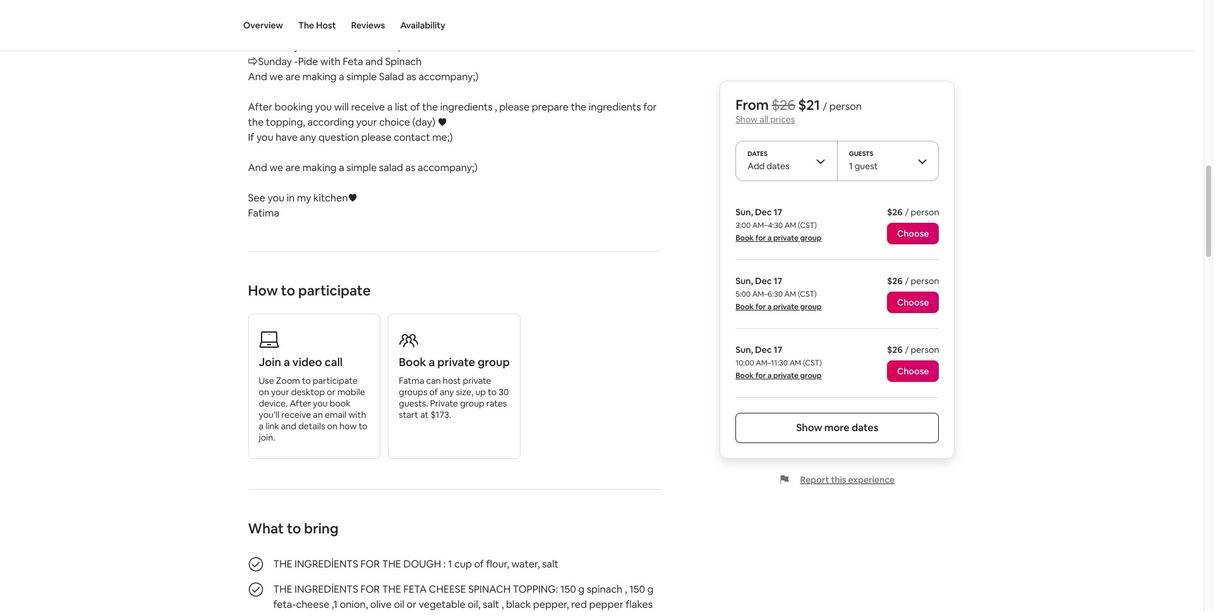 Task type: vqa. For each thing, say whether or not it's contained in the screenshot.
, to the middle
yes



Task type: locate. For each thing, give the bounding box(es) containing it.
ingredi̇ents inside the ingredi̇ents for the feta cheese spinach topping: 150 g spinach , 150 g feta-cheese ,1 onion, olive oil or vegetable oil, salt , black pepper, red pepper flake
[[295, 583, 358, 597]]

/
[[823, 100, 828, 113], [906, 207, 909, 218], [906, 276, 909, 287], [906, 345, 909, 356]]

book for a private group link down am–11:30
[[736, 371, 822, 381]]

1 dec from the top
[[755, 207, 772, 218]]

0 vertical spatial are
[[286, 70, 300, 83]]

group inside sun, dec 17 5:00 am–6:30 am (cst) book for a private group
[[801, 302, 822, 312]]

0 horizontal spatial of
[[411, 100, 420, 114]]

, left black at the bottom of the page
[[502, 599, 504, 612]]

1 horizontal spatial after
[[290, 398, 311, 410]]

after up topping,
[[248, 100, 273, 114]]

⇨thursday -pide with feta and spinach ⇨friday -pide with feta and spinach ⇨saturday -pide with feta and spinach ⇨sunday -pide with feta and spinach and we are making a simple salad as accompany;)
[[248, 9, 479, 83]]

2 choose link from the top
[[888, 292, 940, 314]]

you'll
[[259, 410, 280, 421]]

me;)
[[433, 131, 453, 144]]

1 horizontal spatial show
[[797, 422, 823, 435]]

rates
[[487, 398, 507, 410]]

2 17 from the top
[[774, 276, 783, 287]]

oil
[[394, 599, 405, 612]]

(cst) inside sun, dec 17 3:00 am–4:30 am (cst) book for a private group
[[798, 221, 817, 231]]

add
[[748, 161, 765, 172]]

0 horizontal spatial ingredients
[[440, 100, 493, 114]]

3 17 from the top
[[774, 345, 783, 356]]

dates right more
[[852, 422, 879, 435]]

dec up am–11:30
[[755, 345, 772, 356]]

1 vertical spatial sun,
[[736, 276, 754, 287]]

1 vertical spatial are
[[286, 161, 300, 174]]

private inside sun, dec 17 3:00 am–4:30 am (cst) book for a private group
[[774, 233, 799, 243]]

we inside ⇨thursday -pide with feta and spinach ⇨friday -pide with feta and spinach ⇨saturday -pide with feta and spinach ⇨sunday -pide with feta and spinach and we are making a simple salad as accompany;)
[[270, 70, 283, 83]]

3 choose link from the top
[[888, 361, 940, 382]]

2 sun, from the top
[[736, 276, 754, 287]]

1 vertical spatial 1
[[448, 558, 452, 571]]

your up you'll
[[271, 387, 289, 398]]

0 vertical spatial participate
[[298, 282, 371, 300]]

1 horizontal spatial 150
[[630, 583, 646, 597]]

dates inside dates add dates
[[767, 161, 790, 172]]

or right oil
[[407, 599, 417, 612]]

ingredients
[[440, 100, 493, 114], [589, 100, 641, 114]]

17 inside sun, dec 17 10:00 am–11:30 am (cst) book for a private group
[[774, 345, 783, 356]]

1 choose from the top
[[898, 228, 930, 240]]

availability
[[400, 20, 446, 31]]

choose for sun, dec 17 3:00 am–4:30 am (cst) book for a private group
[[898, 228, 930, 240]]

and
[[248, 70, 267, 83], [248, 161, 267, 174]]

0 horizontal spatial on
[[259, 387, 269, 398]]

0 vertical spatial receive
[[351, 100, 385, 114]]

on up you'll
[[259, 387, 269, 398]]

or inside join a video call use zoom to participate on your desktop or mobile device. after you book you'll receive an email with a link and details on how to join.
[[327, 387, 336, 398]]

sun, inside sun, dec 17 10:00 am–11:30 am (cst) book for a private group
[[736, 345, 754, 356]]

dec
[[755, 207, 772, 218], [755, 276, 772, 287], [755, 345, 772, 356]]

-
[[304, 9, 307, 23], [289, 25, 292, 38], [302, 40, 305, 53], [294, 55, 298, 68]]

1 vertical spatial choose link
[[888, 292, 940, 314]]

2 we from the top
[[270, 161, 283, 174]]

dates right the add
[[767, 161, 790, 172]]

, right spinach
[[625, 583, 627, 597]]

private down am–6:30
[[774, 302, 799, 312]]

an
[[313, 410, 323, 421]]

0 horizontal spatial please
[[362, 131, 392, 144]]

sun, up 3:00
[[736, 207, 754, 218]]

am for sun, dec 17 5:00 am–6:30 am (cst) book for a private group
[[785, 290, 797, 300]]

1 vertical spatial we
[[270, 161, 283, 174]]

and right the link
[[281, 421, 297, 432]]

to left the 30
[[488, 387, 497, 398]]

choose for sun, dec 17 10:00 am–11:30 am (cst) book for a private group
[[898, 366, 930, 377]]

simple left the salad
[[347, 161, 377, 174]]

group inside sun, dec 17 3:00 am–4:30 am (cst) book for a private group
[[801, 233, 822, 243]]

book for a private group link
[[736, 233, 822, 243], [736, 302, 822, 312], [736, 371, 822, 381]]

3 choose from the top
[[898, 366, 930, 377]]

$26 for sun, dec 17 5:00 am–6:30 am (cst) book for a private group
[[888, 276, 903, 287]]

0 vertical spatial after
[[248, 100, 273, 114]]

$26 for sun, dec 17 3:00 am–4:30 am (cst) book for a private group
[[888, 207, 903, 218]]

feta
[[352, 9, 372, 23], [337, 25, 357, 38], [350, 40, 371, 53], [343, 55, 363, 68]]

receive right will in the left of the page
[[351, 100, 385, 114]]

for inside sun, dec 17 5:00 am–6:30 am (cst) book for a private group
[[756, 302, 766, 312]]

0 vertical spatial we
[[270, 70, 283, 83]]

or
[[327, 387, 336, 398], [407, 599, 417, 612]]

call
[[325, 355, 343, 370]]

17 for sun, dec 17 3:00 am–4:30 am (cst) book for a private group
[[774, 207, 783, 218]]

1 vertical spatial for
[[361, 583, 380, 597]]

1 $26 / person from the top
[[888, 207, 940, 218]]

receive inside join a video call use zoom to participate on your desktop or mobile device. after you book you'll receive an email with a link and details on how to join.
[[282, 410, 311, 421]]

to inside the book a private group fatma can host private groups of any size, up to 30 guests. private group rates start at $173.
[[488, 387, 497, 398]]

show all prices button
[[736, 114, 795, 125]]

for inside sun, dec 17 3:00 am–4:30 am (cst) book for a private group
[[756, 233, 766, 243]]

1 vertical spatial or
[[407, 599, 417, 612]]

0 vertical spatial please
[[500, 100, 530, 114]]

to right zoom
[[302, 375, 311, 387]]

17 up am–11:30
[[774, 345, 783, 356]]

0 vertical spatial simple
[[347, 70, 377, 83]]

0 vertical spatial on
[[259, 387, 269, 398]]

am inside sun, dec 17 3:00 am–4:30 am (cst) book for a private group
[[785, 221, 797, 231]]

for for feta
[[361, 583, 380, 597]]

2 choose from the top
[[898, 297, 930, 309]]

1 making from the top
[[303, 70, 337, 83]]

0 vertical spatial of
[[411, 100, 420, 114]]

list
[[395, 100, 408, 114]]

0 horizontal spatial after
[[248, 100, 273, 114]]

1 horizontal spatial please
[[500, 100, 530, 114]]

1 vertical spatial show
[[797, 422, 823, 435]]

for
[[361, 558, 380, 571], [361, 583, 380, 597]]

2 $26 / person from the top
[[888, 276, 940, 287]]

private down am–11:30
[[774, 371, 799, 381]]

2 150 from the left
[[630, 583, 646, 597]]

a down am–4:30
[[768, 233, 772, 243]]

17 up am–4:30
[[774, 207, 783, 218]]

, inside "after booking you will receive a list of the ingredients , please prepare the ingredients for the topping, according your choice (day) ♥︎ if you have any question please contact me;)"
[[495, 100, 497, 114]]

1 vertical spatial 17
[[774, 276, 783, 287]]

any
[[300, 131, 316, 144], [440, 387, 454, 398]]

1 vertical spatial receive
[[282, 410, 311, 421]]

or inside the ingredi̇ents for the feta cheese spinach topping: 150 g spinach , 150 g feta-cheese ,1 onion, olive oil or vegetable oil, salt , black pepper, red pepper flake
[[407, 599, 417, 612]]

1 horizontal spatial or
[[407, 599, 417, 612]]

1 we from the top
[[270, 70, 283, 83]]

am–11:30
[[756, 358, 788, 369]]

1 horizontal spatial 1
[[850, 161, 853, 172]]

device.
[[259, 398, 288, 410]]

zoom
[[276, 375, 300, 387]]

the left dough
[[382, 558, 401, 571]]

150 up 'red'
[[561, 583, 576, 597]]

book for a private group link for sun, dec 17 10:00 am–11:30 am (cst) book for a private group
[[736, 371, 822, 381]]

the up if
[[248, 116, 264, 129]]

from
[[736, 96, 769, 114]]

and down reviews
[[373, 40, 390, 53]]

making up will in the left of the page
[[303, 70, 337, 83]]

(cst) right am–6:30
[[798, 290, 817, 300]]

am right am–4:30
[[785, 221, 797, 231]]

a up can
[[429, 355, 435, 370]]

1 vertical spatial (cst)
[[798, 290, 817, 300]]

0 vertical spatial as
[[406, 70, 417, 83]]

a down am–6:30
[[768, 302, 772, 312]]

are down the ⇨sunday
[[286, 70, 300, 83]]

dec inside sun, dec 17 3:00 am–4:30 am (cst) book for a private group
[[755, 207, 772, 218]]

2 vertical spatial sun,
[[736, 345, 754, 356]]

0 horizontal spatial salt
[[483, 599, 500, 612]]

sun, inside sun, dec 17 5:00 am–6:30 am (cst) book for a private group
[[736, 276, 754, 287]]

start
[[399, 410, 419, 421]]

1 vertical spatial after
[[290, 398, 311, 410]]

for for sun, dec 17 10:00 am–11:30 am (cst) book for a private group
[[756, 371, 766, 381]]

1 horizontal spatial of
[[430, 387, 438, 398]]

on
[[259, 387, 269, 398], [327, 421, 338, 432]]

2 vertical spatial choose link
[[888, 361, 940, 382]]

1 horizontal spatial ingredients
[[589, 100, 641, 114]]

0 vertical spatial for
[[361, 558, 380, 571]]

we down the have on the left top of the page
[[270, 161, 283, 174]]

2 g from the left
[[648, 583, 654, 597]]

0 vertical spatial (cst)
[[798, 221, 817, 231]]

and down the ⇨sunday
[[248, 70, 267, 83]]

0 horizontal spatial receive
[[282, 410, 311, 421]]

1 vertical spatial ingredi̇ents
[[295, 583, 358, 597]]

accompany;)
[[419, 70, 479, 83], [418, 161, 478, 174]]

you right if
[[257, 131, 274, 144]]

1 inside guests 1 guest
[[850, 161, 853, 172]]

17 up am–6:30
[[774, 276, 783, 287]]

you left book
[[313, 398, 328, 410]]

receive left an
[[282, 410, 311, 421]]

0 vertical spatial 1
[[850, 161, 853, 172]]

the ingredi̇ents for the feta cheese spinach topping: 150 g spinach , 150 g feta-cheese ,1 onion, olive oil or vegetable oil, salt , black pepper, red pepper flake
[[273, 583, 654, 612]]

and left availability button
[[375, 9, 392, 23]]

book for sun, dec 17 5:00 am–6:30 am (cst) book for a private group
[[736, 302, 754, 312]]

(cst) inside sun, dec 17 10:00 am–11:30 am (cst) book for a private group
[[803, 358, 822, 369]]

0 vertical spatial choose link
[[888, 223, 940, 245]]

2 vertical spatial choose
[[898, 366, 930, 377]]

your left choice on the left top of the page
[[356, 116, 377, 129]]

1 vertical spatial please
[[362, 131, 392, 144]]

join
[[259, 355, 281, 370]]

your
[[356, 116, 377, 129], [271, 387, 289, 398]]

private for sun, dec 17 3:00 am–4:30 am (cst) book for a private group
[[774, 233, 799, 243]]

0 vertical spatial making
[[303, 70, 337, 83]]

you
[[315, 100, 332, 114], [257, 131, 274, 144], [268, 192, 285, 205], [313, 398, 328, 410]]

person for sun, dec 17 5:00 am–6:30 am (cst) book for a private group
[[911, 276, 940, 287]]

the down what to bring
[[273, 558, 293, 571]]

1 for from the top
[[361, 558, 380, 571]]

sun, up '10:00'
[[736, 345, 754, 356]]

am–6:30
[[753, 290, 783, 300]]

ingredi̇ents down bring
[[295, 558, 358, 571]]

oil,
[[468, 599, 481, 612]]

question
[[319, 131, 359, 144]]

2 vertical spatial book for a private group link
[[736, 371, 822, 381]]

(cst) right am–4:30
[[798, 221, 817, 231]]

salt inside the ingredi̇ents for the feta cheese spinach topping: 150 g spinach , 150 g feta-cheese ,1 onion, olive oil or vegetable oil, salt , black pepper, red pepper flake
[[483, 599, 500, 612]]

0 vertical spatial or
[[327, 387, 336, 398]]

dec inside sun, dec 17 5:00 am–6:30 am (cst) book for a private group
[[755, 276, 772, 287]]

contact
[[394, 131, 430, 144]]

1 book for a private group link from the top
[[736, 233, 822, 243]]

sun, inside sun, dec 17 3:00 am–4:30 am (cst) book for a private group
[[736, 207, 754, 218]]

simple inside ⇨thursday -pide with feta and spinach ⇨friday -pide with feta and spinach ⇨saturday -pide with feta and spinach ⇨sunday -pide with feta and spinach and we are making a simple salad as accompany;)
[[347, 70, 377, 83]]

0 horizontal spatial or
[[327, 387, 336, 398]]

book inside sun, dec 17 10:00 am–11:30 am (cst) book for a private group
[[736, 371, 754, 381]]

book for a private group link down am–6:30
[[736, 302, 822, 312]]

17 inside sun, dec 17 3:00 am–4:30 am (cst) book for a private group
[[774, 207, 783, 218]]

salt right the water,
[[542, 558, 559, 571]]

what to bring
[[248, 520, 339, 538]]

a inside "after booking you will receive a list of the ingredients , please prepare the ingredients for the topping, according your choice (day) ♥︎ if you have any question please contact me;)"
[[387, 100, 393, 114]]

any left size,
[[440, 387, 454, 398]]

receive inside "after booking you will receive a list of the ingredients , please prepare the ingredients for the topping, according your choice (day) ♥︎ if you have any question please contact me;)"
[[351, 100, 385, 114]]

17 inside sun, dec 17 5:00 am–6:30 am (cst) book for a private group
[[774, 276, 783, 287]]

⇨thursday
[[248, 9, 301, 23]]

1 vertical spatial making
[[303, 161, 337, 174]]

(cst) right am–11:30
[[803, 358, 822, 369]]

1 vertical spatial your
[[271, 387, 289, 398]]

1 choose link from the top
[[888, 223, 940, 245]]

please left prepare
[[500, 100, 530, 114]]

as
[[406, 70, 417, 83], [406, 161, 416, 174]]

or left mobile at the bottom left
[[327, 387, 336, 398]]

spinach
[[394, 9, 431, 23], [379, 25, 416, 38], [393, 40, 429, 53], [385, 55, 422, 68]]

0 horizontal spatial ,
[[495, 100, 497, 114]]

0 vertical spatial your
[[356, 116, 377, 129]]

please
[[500, 100, 530, 114], [362, 131, 392, 144]]

accompany;) down 'me;)' on the left top of the page
[[418, 161, 478, 174]]

am for sun, dec 17 10:00 am–11:30 am (cst) book for a private group
[[790, 358, 802, 369]]

a inside the book a private group fatma can host private groups of any size, up to 30 guests. private group rates start at $173.
[[429, 355, 435, 370]]

2 ingredi̇ents from the top
[[295, 583, 358, 597]]

you inside join a video call use zoom to participate on your desktop or mobile device. after you book you'll receive an email with a link and details on how to join.
[[313, 398, 328, 410]]

private up host
[[438, 355, 475, 370]]

dec up am–6:30
[[755, 276, 772, 287]]

1 horizontal spatial the
[[422, 100, 438, 114]]

book for sun, dec 17 10:00 am–11:30 am (cst) book for a private group
[[736, 371, 754, 381]]

and up see
[[248, 161, 267, 174]]

1 vertical spatial book for a private group link
[[736, 302, 822, 312]]

participate
[[298, 282, 371, 300], [313, 375, 358, 387]]

1 horizontal spatial your
[[356, 116, 377, 129]]

pide right ⇨thursday
[[307, 9, 327, 23]]

g right spinach
[[648, 583, 654, 597]]

1 horizontal spatial salt
[[542, 558, 559, 571]]

/ for sun, dec 17 10:00 am–11:30 am (cst) book for a private group
[[906, 345, 909, 356]]

on left the how
[[327, 421, 338, 432]]

0 vertical spatial $26 / person
[[888, 207, 940, 218]]

black
[[506, 599, 531, 612]]

$26
[[772, 96, 796, 114], [888, 207, 903, 218], [888, 276, 903, 287], [888, 345, 903, 356]]

1 horizontal spatial any
[[440, 387, 454, 398]]

(cst) for sun, dec 17 10:00 am–11:30 am (cst) book for a private group
[[803, 358, 822, 369]]

according
[[308, 116, 354, 129]]

book for a private group link down am–4:30
[[736, 233, 822, 243]]

of inside "after booking you will receive a list of the ingredients , please prepare the ingredients for the topping, according your choice (day) ♥︎ if you have any question please contact me;)"
[[411, 100, 420, 114]]

after left an
[[290, 398, 311, 410]]

1 and from the top
[[248, 70, 267, 83]]

details
[[298, 421, 325, 432]]

am inside sun, dec 17 10:00 am–11:30 am (cst) book for a private group
[[790, 358, 802, 369]]

are
[[286, 70, 300, 83], [286, 161, 300, 174]]

1 horizontal spatial dates
[[852, 422, 879, 435]]

1 vertical spatial of
[[430, 387, 438, 398]]

2 vertical spatial $26 / person
[[888, 345, 940, 356]]

3 book for a private group link from the top
[[736, 371, 822, 381]]

and inside ⇨thursday -pide with feta and spinach ⇨friday -pide with feta and spinach ⇨saturday -pide with feta and spinach ⇨sunday -pide with feta and spinach and we are making a simple salad as accompany;)
[[248, 70, 267, 83]]

choice
[[379, 116, 410, 129]]

as right the salad
[[406, 161, 416, 174]]

private inside sun, dec 17 10:00 am–11:30 am (cst) book for a private group
[[774, 371, 799, 381]]

0 vertical spatial choose
[[898, 228, 930, 240]]

1 vertical spatial $26 / person
[[888, 276, 940, 287]]

3 $26 / person from the top
[[888, 345, 940, 356]]

group inside sun, dec 17 10:00 am–11:30 am (cst) book for a private group
[[801, 371, 822, 381]]

report this experience button
[[780, 475, 895, 486]]

, left prepare
[[495, 100, 497, 114]]

am right am–11:30
[[790, 358, 802, 369]]

group for sun, dec 17 3:00 am–4:30 am (cst) book for a private group
[[801, 233, 822, 243]]

1 vertical spatial and
[[248, 161, 267, 174]]

3 sun, from the top
[[736, 345, 754, 356]]

book down 5:00
[[736, 302, 754, 312]]

simple
[[347, 70, 377, 83], [347, 161, 377, 174]]

salt
[[542, 558, 559, 571], [483, 599, 500, 612]]

are inside ⇨thursday -pide with feta and spinach ⇨friday -pide with feta and spinach ⇨saturday -pide with feta and spinach ⇨sunday -pide with feta and spinach and we are making a simple salad as accompany;)
[[286, 70, 300, 83]]

1 vertical spatial choose
[[898, 297, 930, 309]]

0 vertical spatial am
[[785, 221, 797, 231]]

accompany;) up "after booking you will receive a list of the ingredients , please prepare the ingredients for the topping, according your choice (day) ♥︎ if you have any question please contact me;)"
[[419, 70, 479, 83]]

0 horizontal spatial your
[[271, 387, 289, 398]]

book
[[330, 398, 351, 410]]

any right the have on the left top of the page
[[300, 131, 316, 144]]

water,
[[512, 558, 540, 571]]

book up fatma
[[399, 355, 427, 370]]

a down am–11:30
[[768, 371, 772, 381]]

after inside join a video call use zoom to participate on your desktop or mobile device. after you book you'll receive an email with a link and details on how to join.
[[290, 398, 311, 410]]

2 book for a private group link from the top
[[736, 302, 822, 312]]

the right prepare
[[571, 100, 587, 114]]

to
[[281, 282, 295, 300], [302, 375, 311, 387], [488, 387, 497, 398], [359, 421, 368, 432], [287, 520, 301, 538]]

book down 3:00
[[736, 233, 754, 243]]

dates
[[767, 161, 790, 172], [852, 422, 879, 435]]

book down '10:00'
[[736, 371, 754, 381]]

17 for sun, dec 17 10:00 am–11:30 am (cst) book for a private group
[[774, 345, 783, 356]]

1 horizontal spatial g
[[648, 583, 654, 597]]

guests 1 guest
[[850, 150, 878, 172]]

1 vertical spatial am
[[785, 290, 797, 300]]

1 left guest
[[850, 161, 853, 172]]

dec for sun, dec 17 3:00 am–4:30 am (cst) book for a private group
[[755, 207, 772, 218]]

book inside sun, dec 17 3:00 am–4:30 am (cst) book for a private group
[[736, 233, 754, 243]]

1 simple from the top
[[347, 70, 377, 83]]

0 horizontal spatial any
[[300, 131, 316, 144]]

private down am–4:30
[[774, 233, 799, 243]]

show more dates
[[797, 422, 879, 435]]

0 horizontal spatial dates
[[767, 161, 790, 172]]

you left in
[[268, 192, 285, 205]]

0 horizontal spatial 150
[[561, 583, 576, 597]]

2 vertical spatial 17
[[774, 345, 783, 356]]

how
[[248, 282, 278, 300]]

1 vertical spatial participate
[[313, 375, 358, 387]]

2 simple from the top
[[347, 161, 377, 174]]

0 horizontal spatial show
[[736, 114, 758, 125]]

private inside sun, dec 17 5:00 am–6:30 am (cst) book for a private group
[[774, 302, 799, 312]]

accompany;) inside ⇨thursday -pide with feta and spinach ⇨friday -pide with feta and spinach ⇨saturday -pide with feta and spinach ⇨sunday -pide with feta and spinach and we are making a simple salad as accompany;)
[[419, 70, 479, 83]]

feta-
[[273, 599, 296, 612]]

of
[[411, 100, 420, 114], [430, 387, 438, 398], [474, 558, 484, 571]]

2 vertical spatial dec
[[755, 345, 772, 356]]

0 vertical spatial sun,
[[736, 207, 754, 218]]

group for sun, dec 17 10:00 am–11:30 am (cst) book for a private group
[[801, 371, 822, 381]]

book
[[736, 233, 754, 243], [736, 302, 754, 312], [399, 355, 427, 370], [736, 371, 754, 381]]

ingredi̇ents up ,1
[[295, 583, 358, 597]]

a left list
[[387, 100, 393, 114]]

see you in my kitchen♥︎ fatima
[[248, 192, 358, 220]]

dec inside sun, dec 17 10:00 am–11:30 am (cst) book for a private group
[[755, 345, 772, 356]]

2 vertical spatial (cst)
[[803, 358, 822, 369]]

choose link
[[888, 223, 940, 245], [888, 292, 940, 314], [888, 361, 940, 382]]

choose
[[898, 228, 930, 240], [898, 297, 930, 309], [898, 366, 930, 377]]

:
[[444, 558, 446, 571]]

receive
[[351, 100, 385, 114], [282, 410, 311, 421]]

sun, up 5:00
[[736, 276, 754, 287]]

2 vertical spatial am
[[790, 358, 802, 369]]

a up will in the left of the page
[[339, 70, 344, 83]]

show left more
[[797, 422, 823, 435]]

1 vertical spatial dates
[[852, 422, 879, 435]]

150 right spinach
[[630, 583, 646, 597]]

dec for sun, dec 17 5:00 am–6:30 am (cst) book for a private group
[[755, 276, 772, 287]]

1 vertical spatial any
[[440, 387, 454, 398]]

1 ingredi̇ents from the top
[[295, 558, 358, 571]]

0 vertical spatial any
[[300, 131, 316, 144]]

$26 for sun, dec 17 10:00 am–11:30 am (cst) book for a private group
[[888, 345, 903, 356]]

1 sun, from the top
[[736, 207, 754, 218]]

3 dec from the top
[[755, 345, 772, 356]]

2 dec from the top
[[755, 276, 772, 287]]

0 vertical spatial accompany;)
[[419, 70, 479, 83]]

are up in
[[286, 161, 300, 174]]

am right am–6:30
[[785, 290, 797, 300]]

mobile
[[338, 387, 365, 398]]

book for sun, dec 17 3:00 am–4:30 am (cst) book for a private group
[[736, 233, 754, 243]]

simple left salad
[[347, 70, 377, 83]]

0 horizontal spatial g
[[579, 583, 585, 597]]

a inside sun, dec 17 3:00 am–4:30 am (cst) book for a private group
[[768, 233, 772, 243]]

1 are from the top
[[286, 70, 300, 83]]

2 for from the top
[[361, 583, 380, 597]]

for inside sun, dec 17 10:00 am–11:30 am (cst) book for a private group
[[756, 371, 766, 381]]

am inside sun, dec 17 5:00 am–6:30 am (cst) book for a private group
[[785, 290, 797, 300]]

1 g from the left
[[579, 583, 585, 597]]

(cst) inside sun, dec 17 5:00 am–6:30 am (cst) book for a private group
[[798, 290, 817, 300]]

pide
[[307, 9, 327, 23], [292, 25, 312, 38], [305, 40, 326, 53], [298, 55, 318, 68]]

0 vertical spatial dates
[[767, 161, 790, 172]]

1 vertical spatial as
[[406, 161, 416, 174]]

1 17 from the top
[[774, 207, 783, 218]]

2 vertical spatial ,
[[502, 599, 504, 612]]

sun, dec 17 10:00 am–11:30 am (cst) book for a private group
[[736, 345, 822, 381]]

17 for sun, dec 17 5:00 am–6:30 am (cst) book for a private group
[[774, 276, 783, 287]]

1 vertical spatial dec
[[755, 276, 772, 287]]

choose link for sun, dec 17 3:00 am–4:30 am (cst) book for a private group
[[888, 223, 940, 245]]

0 vertical spatial ingredi̇ents
[[295, 558, 358, 571]]

person for sun, dec 17 10:00 am–11:30 am (cst) book for a private group
[[911, 345, 940, 356]]

pide left host at left top
[[292, 25, 312, 38]]

for inside the ingredi̇ents for the feta cheese spinach topping: 150 g spinach , 150 g feta-cheese ,1 onion, olive oil or vegetable oil, salt , black pepper, red pepper flake
[[361, 583, 380, 597]]

$26 inside from $26 $21 / person show all prices
[[772, 96, 796, 114]]

you inside see you in my kitchen♥︎ fatima
[[268, 192, 285, 205]]

of right groups
[[430, 387, 438, 398]]

up
[[476, 387, 486, 398]]

person for sun, dec 17 3:00 am–4:30 am (cst) book for a private group
[[911, 207, 940, 218]]

1 right :
[[448, 558, 452, 571]]

show inside from $26 $21 / person show all prices
[[736, 114, 758, 125]]

0 horizontal spatial 1
[[448, 558, 452, 571]]

(cst)
[[798, 221, 817, 231], [798, 290, 817, 300], [803, 358, 822, 369]]

book inside sun, dec 17 5:00 am–6:30 am (cst) book for a private group
[[736, 302, 754, 312]]

0 vertical spatial ,
[[495, 100, 497, 114]]



Task type: describe. For each thing, give the bounding box(es) containing it.
$26 / person for sun, dec 17 3:00 am–4:30 am (cst) book for a private group
[[888, 207, 940, 218]]

2 making from the top
[[303, 161, 337, 174]]

the up feta-
[[273, 583, 293, 597]]

pepper,
[[533, 599, 569, 612]]

(day)
[[413, 116, 436, 129]]

topping:
[[513, 583, 558, 597]]

reviews
[[351, 20, 385, 31]]

⇨sunday
[[248, 55, 292, 68]]

report this experience
[[801, 475, 895, 486]]

choose for sun, dec 17 5:00 am–6:30 am (cst) book for a private group
[[898, 297, 930, 309]]

availability button
[[400, 0, 446, 51]]

private
[[430, 398, 458, 410]]

use
[[259, 375, 274, 387]]

to right the how
[[359, 421, 368, 432]]

sun, for sun, dec 17 10:00 am–11:30 am (cst) book for a private group
[[736, 345, 754, 356]]

2 horizontal spatial the
[[571, 100, 587, 114]]

can
[[426, 375, 441, 387]]

the host
[[298, 20, 336, 31]]

size,
[[456, 387, 474, 398]]

how
[[340, 421, 357, 432]]

- left host at left top
[[304, 9, 307, 23]]

cup
[[455, 558, 472, 571]]

2 horizontal spatial of
[[474, 558, 484, 571]]

a right 'join' at the left of page
[[284, 355, 290, 370]]

see
[[248, 192, 265, 205]]

$26 / person for sun, dec 17 10:00 am–11:30 am (cst) book for a private group
[[888, 345, 940, 356]]

of inside the book a private group fatma can host private groups of any size, up to 30 guests. private group rates start at $173.
[[430, 387, 438, 398]]

at
[[420, 410, 429, 421]]

$173.
[[431, 410, 451, 421]]

from $26 $21 / person show all prices
[[736, 96, 862, 125]]

- right the ⇨sunday
[[294, 55, 298, 68]]

vegetable
[[419, 599, 466, 612]]

0 horizontal spatial the
[[248, 116, 264, 129]]

my
[[297, 192, 311, 205]]

salad
[[379, 70, 404, 83]]

ingredi̇ents for the ingredi̇ents for the feta cheese spinach topping: 150 g spinach , 150 g feta-cheese ,1 onion, olive oil or vegetable oil, salt , black pepper, red pepper flake
[[295, 583, 358, 597]]

1 ingredients from the left
[[440, 100, 493, 114]]

show more dates link
[[736, 413, 940, 444]]

for for dough
[[361, 558, 380, 571]]

pepper
[[589, 599, 624, 612]]

a inside sun, dec 17 10:00 am–11:30 am (cst) book for a private group
[[768, 371, 772, 381]]

join.
[[259, 432, 275, 444]]

fatma
[[399, 375, 425, 387]]

2 and from the top
[[248, 161, 267, 174]]

experience
[[849, 475, 895, 486]]

more
[[825, 422, 850, 435]]

private for sun, dec 17 5:00 am–6:30 am (cst) book for a private group
[[774, 302, 799, 312]]

book inside the book a private group fatma can host private groups of any size, up to 30 guests. private group rates start at $173.
[[399, 355, 427, 370]]

spinach
[[469, 583, 511, 597]]

any inside "after booking you will receive a list of the ingredients , please prepare the ingredients for the topping, according your choice (day) ♥︎ if you have any question please contact me;)"
[[300, 131, 316, 144]]

private for sun, dec 17 10:00 am–11:30 am (cst) book for a private group
[[774, 371, 799, 381]]

$21
[[799, 96, 820, 114]]

am for sun, dec 17 3:00 am–4:30 am (cst) book for a private group
[[785, 221, 797, 231]]

if
[[248, 131, 254, 144]]

1 vertical spatial on
[[327, 421, 338, 432]]

pide down the host
[[305, 40, 326, 53]]

and right host at left top
[[360, 25, 377, 38]]

choose link for sun, dec 17 5:00 am–6:30 am (cst) book for a private group
[[888, 292, 940, 314]]

after inside "after booking you will receive a list of the ingredients , please prepare the ingredients for the topping, according your choice (day) ♥︎ if you have any question please contact me;)"
[[248, 100, 273, 114]]

and we are making a simple salad as accompany;)
[[248, 161, 478, 174]]

3:00
[[736, 221, 751, 231]]

- down 'the'
[[302, 40, 305, 53]]

cheese
[[429, 583, 466, 597]]

dough
[[404, 558, 441, 571]]

red
[[571, 599, 587, 612]]

group for sun, dec 17 5:00 am–6:30 am (cst) book for a private group
[[801, 302, 822, 312]]

kitchen♥︎
[[314, 192, 358, 205]]

and inside join a video call use zoom to participate on your desktop or mobile device. after you book you'll receive an email with a link and details on how to join.
[[281, 421, 297, 432]]

as inside ⇨thursday -pide with feta and spinach ⇨friday -pide with feta and spinach ⇨saturday -pide with feta and spinach ⇨sunday -pide with feta and spinach and we are making a simple salad as accompany;)
[[406, 70, 417, 83]]

what
[[248, 520, 284, 538]]

guest
[[855, 161, 878, 172]]

groups
[[399, 387, 428, 398]]

private right host
[[463, 375, 492, 387]]

any inside the book a private group fatma can host private groups of any size, up to 30 guests. private group rates start at $173.
[[440, 387, 454, 398]]

1 vertical spatial ,
[[625, 583, 627, 597]]

sun, for sun, dec 17 3:00 am–4:30 am (cst) book for a private group
[[736, 207, 754, 218]]

book a private group fatma can host private groups of any size, up to 30 guests. private group rates start at $173.
[[399, 355, 510, 421]]

a down "question"
[[339, 161, 344, 174]]

dec for sun, dec 17 10:00 am–11:30 am (cst) book for a private group
[[755, 345, 772, 356]]

1 horizontal spatial ,
[[502, 599, 504, 612]]

feta
[[404, 583, 427, 597]]

prices
[[771, 114, 795, 125]]

flour,
[[486, 558, 510, 571]]

choose link for sun, dec 17 10:00 am–11:30 am (cst) book for a private group
[[888, 361, 940, 382]]

$26 / person for sun, dec 17 5:00 am–6:30 am (cst) book for a private group
[[888, 276, 940, 287]]

dates add dates
[[748, 150, 790, 172]]

you up according
[[315, 100, 332, 114]]

dates
[[748, 150, 768, 158]]

5:00
[[736, 290, 751, 300]]

/ inside from $26 $21 / person show all prices
[[823, 100, 828, 113]]

fatima
[[248, 207, 279, 220]]

/ for sun, dec 17 3:00 am–4:30 am (cst) book for a private group
[[906, 207, 909, 218]]

dates for show more dates
[[852, 422, 879, 435]]

your inside "after booking you will receive a list of the ingredients , please prepare the ingredients for the topping, according your choice (day) ♥︎ if you have any question please contact me;)"
[[356, 116, 377, 129]]

for for sun, dec 17 5:00 am–6:30 am (cst) book for a private group
[[756, 302, 766, 312]]

making inside ⇨thursday -pide with feta and spinach ⇨friday -pide with feta and spinach ⇨saturday -pide with feta and spinach ⇨sunday -pide with feta and spinach and we are making a simple salad as accompany;)
[[303, 70, 337, 83]]

,1
[[332, 599, 338, 612]]

how to participate
[[248, 282, 371, 300]]

for inside "after booking you will receive a list of the ingredients , please prepare the ingredients for the topping, according your choice (day) ♥︎ if you have any question please contact me;)"
[[644, 100, 657, 114]]

onion,
[[340, 599, 368, 612]]

spinach
[[587, 583, 623, 597]]

this
[[831, 475, 847, 486]]

with inside join a video call use zoom to participate on your desktop or mobile device. after you book you'll receive an email with a link and details on how to join.
[[349, 410, 366, 421]]

pide down 'the'
[[298, 55, 318, 68]]

person inside from $26 $21 / person show all prices
[[830, 100, 862, 113]]

ingredi̇ents for the ingredi̇ents for the dough : 1 cup of flour, water, salt
[[295, 558, 358, 571]]

a inside ⇨thursday -pide with feta and spinach ⇨friday -pide with feta and spinach ⇨saturday -pide with feta and spinach ⇨sunday -pide with feta and spinach and we are making a simple salad as accompany;)
[[339, 70, 344, 83]]

sun, for sun, dec 17 5:00 am–6:30 am (cst) book for a private group
[[736, 276, 754, 287]]

host
[[443, 375, 461, 387]]

30
[[499, 387, 509, 398]]

join a video call use zoom to participate on your desktop or mobile device. after you book you'll receive an email with a link and details on how to join.
[[259, 355, 368, 444]]

1 vertical spatial accompany;)
[[418, 161, 478, 174]]

prepare
[[532, 100, 569, 114]]

guests
[[850, 150, 874, 158]]

participate inside join a video call use zoom to participate on your desktop or mobile device. after you book you'll receive an email with a link and details on how to join.
[[313, 375, 358, 387]]

will
[[334, 100, 349, 114]]

sun, dec 17 3:00 am–4:30 am (cst) book for a private group
[[736, 207, 822, 243]]

(cst) for sun, dec 17 5:00 am–6:30 am (cst) book for a private group
[[798, 290, 817, 300]]

olive
[[370, 599, 392, 612]]

a inside sun, dec 17 5:00 am–6:30 am (cst) book for a private group
[[768, 302, 772, 312]]

in
[[287, 192, 295, 205]]

reviews button
[[351, 0, 385, 51]]

♥︎
[[438, 116, 447, 129]]

sun, dec 17 5:00 am–6:30 am (cst) book for a private group
[[736, 276, 822, 312]]

bring
[[304, 520, 339, 538]]

am–4:30
[[753, 221, 783, 231]]

1 150 from the left
[[561, 583, 576, 597]]

book for a private group link for sun, dec 17 3:00 am–4:30 am (cst) book for a private group
[[736, 233, 822, 243]]

/ for sun, dec 17 5:00 am–6:30 am (cst) book for a private group
[[906, 276, 909, 287]]

salad
[[379, 161, 403, 174]]

- left 'the'
[[289, 25, 292, 38]]

⇨saturday
[[248, 40, 299, 53]]

video
[[293, 355, 322, 370]]

topping,
[[266, 116, 305, 129]]

for for sun, dec 17 3:00 am–4:30 am (cst) book for a private group
[[756, 233, 766, 243]]

your inside join a video call use zoom to participate on your desktop or mobile device. after you book you'll receive an email with a link and details on how to join.
[[271, 387, 289, 398]]

guests.
[[399, 398, 428, 410]]

(cst) for sun, dec 17 3:00 am–4:30 am (cst) book for a private group
[[798, 221, 817, 231]]

booking
[[275, 100, 313, 114]]

2 are from the top
[[286, 161, 300, 174]]

book for a private group link for sun, dec 17 5:00 am–6:30 am (cst) book for a private group
[[736, 302, 822, 312]]

overview button
[[243, 0, 283, 51]]

0 vertical spatial salt
[[542, 558, 559, 571]]

and up salad
[[366, 55, 383, 68]]

all
[[760, 114, 769, 125]]

dates for dates add dates
[[767, 161, 790, 172]]

2 ingredients from the left
[[589, 100, 641, 114]]

the up oil
[[382, 583, 401, 597]]

to right how
[[281, 282, 295, 300]]

host
[[316, 20, 336, 31]]

to left bring
[[287, 520, 301, 538]]

the
[[298, 20, 314, 31]]

a left the link
[[259, 421, 264, 432]]



